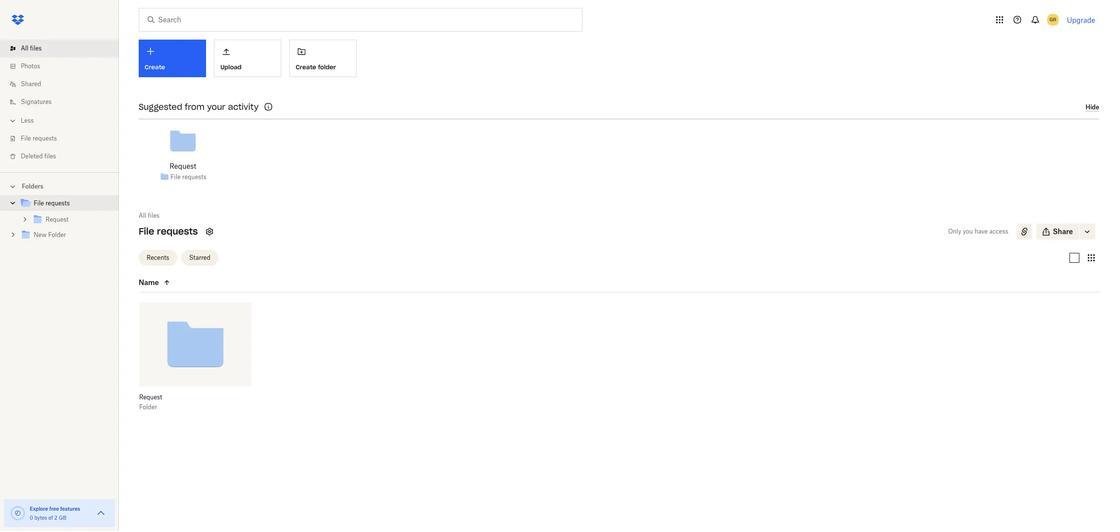 Task type: describe. For each thing, give the bounding box(es) containing it.
signatures
[[21, 98, 52, 106]]

upgrade
[[1068, 16, 1096, 24]]

deleted files
[[21, 153, 56, 160]]

dropbox image
[[8, 10, 28, 30]]

features
[[60, 507, 80, 513]]

2 horizontal spatial request
[[170, 162, 197, 171]]

quota usage element
[[10, 506, 26, 522]]

starred button
[[181, 250, 219, 266]]

folder for request folder
[[139, 404, 157, 411]]

create folder
[[296, 63, 336, 71]]

folder, request row
[[139, 303, 252, 419]]

suggested
[[139, 102, 182, 112]]

only you have access
[[949, 228, 1009, 235]]

explore
[[30, 507, 48, 513]]

signatures link
[[8, 93, 119, 111]]

create for create
[[145, 63, 165, 71]]

create for create folder
[[296, 63, 316, 71]]

less
[[21, 117, 34, 124]]

deleted
[[21, 153, 43, 160]]

file inside list
[[21, 135, 31, 142]]

name button
[[139, 277, 222, 289]]

create button
[[139, 40, 206, 77]]

recents
[[147, 254, 169, 262]]

2 horizontal spatial files
[[148, 212, 160, 220]]

share button
[[1037, 224, 1080, 240]]

have
[[975, 228, 989, 235]]

suggested from your activity
[[139, 102, 259, 112]]

0 vertical spatial file requests link
[[8, 130, 119, 148]]

recents button
[[139, 250, 177, 266]]

upload
[[221, 63, 242, 71]]

you
[[964, 228, 974, 235]]

hide button
[[1086, 103, 1100, 112]]

from
[[185, 102, 205, 112]]

folder settings image
[[204, 226, 216, 238]]

1 vertical spatial file requests link
[[171, 172, 207, 182]]

gr button
[[1046, 12, 1062, 28]]

new
[[34, 232, 47, 239]]



Task type: locate. For each thing, give the bounding box(es) containing it.
folder
[[48, 232, 66, 239], [139, 404, 157, 411]]

2 vertical spatial file requests link
[[20, 197, 111, 211]]

create left folder
[[296, 63, 316, 71]]

files inside list item
[[30, 45, 42, 52]]

1 vertical spatial files
[[44, 153, 56, 160]]

folder
[[318, 63, 336, 71]]

create folder button
[[290, 40, 357, 77]]

1 vertical spatial all files
[[139, 212, 160, 220]]

folder for new folder
[[48, 232, 66, 239]]

0 vertical spatial all
[[21, 45, 28, 52]]

bytes
[[34, 516, 47, 522]]

request
[[170, 162, 197, 171], [46, 216, 69, 224], [139, 394, 162, 401]]

group
[[0, 194, 119, 251]]

1 horizontal spatial files
[[44, 153, 56, 160]]

0 vertical spatial all files link
[[8, 40, 119, 58]]

photos link
[[8, 58, 119, 75]]

list
[[0, 34, 119, 173]]

files up photos
[[30, 45, 42, 52]]

0
[[30, 516, 33, 522]]

group containing file requests
[[0, 194, 119, 251]]

free
[[49, 507, 59, 513]]

less image
[[8, 116, 18, 126]]

0 horizontal spatial create
[[145, 63, 165, 71]]

all files link up shared link
[[8, 40, 119, 58]]

1 horizontal spatial all
[[139, 212, 146, 220]]

file
[[21, 135, 31, 142], [171, 173, 181, 181], [34, 200, 44, 207], [139, 226, 154, 237]]

request button
[[139, 394, 230, 402]]

list containing all files
[[0, 34, 119, 173]]

2 vertical spatial request
[[139, 394, 162, 401]]

folders
[[22, 183, 43, 190]]

requests
[[33, 135, 57, 142], [182, 173, 207, 181], [46, 200, 70, 207], [157, 226, 198, 237]]

folder right new
[[48, 232, 66, 239]]

your
[[207, 102, 226, 112]]

create inside create folder button
[[296, 63, 316, 71]]

all files up photos
[[21, 45, 42, 52]]

file requests
[[21, 135, 57, 142], [171, 173, 207, 181], [34, 200, 70, 207], [139, 226, 198, 237]]

file requests link
[[8, 130, 119, 148], [171, 172, 207, 182], [20, 197, 111, 211]]

1 horizontal spatial folder
[[139, 404, 157, 411]]

explore free features 0 bytes of 2 gb
[[30, 507, 80, 522]]

0 vertical spatial request
[[170, 162, 197, 171]]

all files link
[[8, 40, 119, 58], [139, 211, 160, 221]]

1 vertical spatial all
[[139, 212, 146, 220]]

all files link inside list
[[8, 40, 119, 58]]

shared
[[21, 80, 41, 88]]

deleted files link
[[8, 148, 119, 166]]

upload button
[[214, 40, 282, 77]]

0 horizontal spatial folder
[[48, 232, 66, 239]]

1 horizontal spatial all files link
[[139, 211, 160, 221]]

1 horizontal spatial request link
[[170, 161, 197, 172]]

1 vertical spatial all files link
[[139, 211, 160, 221]]

1 vertical spatial folder
[[139, 404, 157, 411]]

activity
[[228, 102, 259, 112]]

1 horizontal spatial request
[[139, 394, 162, 401]]

0 horizontal spatial all files link
[[8, 40, 119, 58]]

0 vertical spatial folder
[[48, 232, 66, 239]]

0 horizontal spatial all files
[[21, 45, 42, 52]]

0 vertical spatial all files
[[21, 45, 42, 52]]

0 vertical spatial request link
[[170, 161, 197, 172]]

0 horizontal spatial request
[[46, 216, 69, 224]]

2
[[54, 516, 57, 522]]

create inside create dropdown button
[[145, 63, 165, 71]]

share
[[1054, 228, 1074, 236]]

folder inside request folder
[[139, 404, 157, 411]]

all files inside list item
[[21, 45, 42, 52]]

all files link up recents
[[139, 211, 160, 221]]

only
[[949, 228, 962, 235]]

create up suggested
[[145, 63, 165, 71]]

gb
[[59, 516, 67, 522]]

request inside row
[[139, 394, 162, 401]]

files
[[30, 45, 42, 52], [44, 153, 56, 160], [148, 212, 160, 220]]

starred
[[189, 254, 211, 262]]

all up photos
[[21, 45, 28, 52]]

1 horizontal spatial all files
[[139, 212, 160, 220]]

name
[[139, 278, 159, 287]]

access
[[990, 228, 1009, 235]]

all up the recents button
[[139, 212, 146, 220]]

0 vertical spatial files
[[30, 45, 42, 52]]

folder down request button
[[139, 404, 157, 411]]

all files list item
[[0, 40, 119, 58]]

all inside list item
[[21, 45, 28, 52]]

folders button
[[0, 179, 119, 194]]

new folder link
[[20, 229, 111, 242]]

request folder
[[139, 394, 162, 411]]

all files
[[21, 45, 42, 52], [139, 212, 160, 220]]

create
[[296, 63, 316, 71], [145, 63, 165, 71]]

1 horizontal spatial create
[[296, 63, 316, 71]]

photos
[[21, 62, 40, 70]]

0 horizontal spatial files
[[30, 45, 42, 52]]

Search in folder "Dropbox" text field
[[158, 14, 562, 25]]

files up recents
[[148, 212, 160, 220]]

shared link
[[8, 75, 119, 93]]

0 horizontal spatial request link
[[32, 214, 111, 227]]

files right the 'deleted'
[[44, 153, 56, 160]]

request link
[[170, 161, 197, 172], [32, 214, 111, 227]]

upgrade link
[[1068, 16, 1096, 24]]

1 vertical spatial request link
[[32, 214, 111, 227]]

gr
[[1050, 16, 1057, 23]]

0 horizontal spatial all
[[21, 45, 28, 52]]

all
[[21, 45, 28, 52], [139, 212, 146, 220]]

new folder
[[34, 232, 66, 239]]

of
[[48, 516, 53, 522]]

1 vertical spatial request
[[46, 216, 69, 224]]

2 vertical spatial files
[[148, 212, 160, 220]]

hide
[[1086, 103, 1100, 111]]

folder inside new folder link
[[48, 232, 66, 239]]

all files up recents
[[139, 212, 160, 220]]



Task type: vqa. For each thing, say whether or not it's contained in the screenshot.
all files
yes



